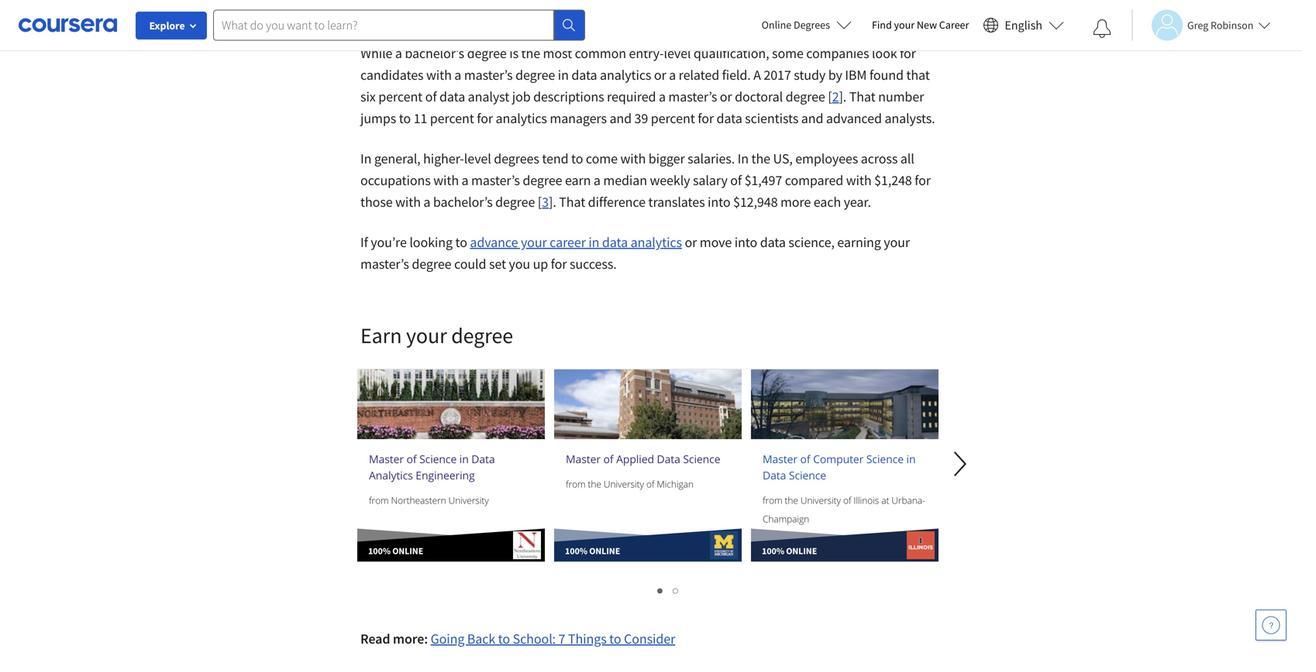 Task type: vqa. For each thing, say whether or not it's contained in the screenshot.
2
yes



Task type: locate. For each thing, give the bounding box(es) containing it.
a left related
[[669, 66, 676, 84]]

level up related
[[664, 45, 691, 62]]

bachelor's up "candidates"
[[405, 45, 465, 62]]

7
[[559, 631, 566, 649]]

in inside master of science in data analytics engineering
[[460, 452, 469, 467]]

0 horizontal spatial 100%
[[368, 546, 391, 558]]

your right earning
[[884, 234, 911, 251]]

2 vertical spatial or
[[685, 234, 697, 251]]

data up descriptions
[[572, 66, 598, 84]]

0 horizontal spatial percent
[[379, 88, 423, 106]]

1 vertical spatial university of illinois at urbana-champaign image
[[907, 532, 935, 560]]

school:
[[513, 631, 556, 649]]

you're
[[371, 234, 407, 251]]

1 horizontal spatial or
[[685, 234, 697, 251]]

1 horizontal spatial master
[[566, 452, 601, 467]]

read
[[361, 631, 390, 649]]

or inside "or move into data science, earning your master's degree could set you up for success."
[[685, 234, 697, 251]]

english
[[1005, 17, 1043, 33]]

job
[[512, 88, 531, 106]]

from the university of michigan
[[566, 478, 694, 491]]

2 horizontal spatial data
[[763, 469, 787, 483]]

1 vertical spatial into
[[735, 234, 758, 251]]

None search field
[[213, 10, 586, 41]]

master of computer science in data science link
[[763, 452, 928, 484]]

online for master of science in data analytics engineering
[[393, 546, 424, 558]]

100% online down from the university of michigan at the bottom
[[565, 546, 621, 558]]

companies
[[807, 45, 870, 62]]

by
[[829, 66, 843, 84]]

1 horizontal spatial university
[[604, 478, 644, 491]]

or left move
[[685, 234, 697, 251]]

analytics up required
[[600, 66, 652, 84]]

in general, higher-level degrees tend to come with bigger salaries. in the us, employees across all occupations with a master's degree earn a median weekly salary of $1,497 compared with $1,248 for those with a bachelor's degree [
[[361, 150, 931, 211]]

3 online from the left
[[787, 546, 818, 558]]

in up descriptions
[[558, 66, 569, 84]]

master left applied
[[566, 452, 601, 467]]

the down master of applied data science
[[588, 478, 602, 491]]

across
[[861, 150, 898, 168]]

your
[[406, 322, 447, 350]]

2 down by
[[833, 88, 840, 106]]

degree down study
[[786, 88, 826, 106]]

university down engineering
[[449, 495, 489, 507]]

list
[[361, 579, 942, 603]]

What do you want to learn? text field
[[213, 10, 555, 41]]

100% online
[[368, 546, 424, 558], [565, 546, 621, 558], [762, 546, 818, 558]]

2 horizontal spatial 100% online
[[762, 546, 818, 558]]

1 vertical spatial [
[[538, 194, 542, 211]]

1 100% from the left
[[368, 546, 391, 558]]

[
[[829, 88, 833, 106], [538, 194, 542, 211]]

and left 39
[[610, 110, 632, 127]]

greg robinson
[[1188, 18, 1254, 32]]

master up from the
[[763, 452, 798, 467]]

1 online from the left
[[393, 546, 424, 558]]

data up from the
[[763, 469, 787, 483]]

degree left "is" at the left top of the page
[[467, 45, 507, 62]]

0 horizontal spatial level
[[464, 150, 492, 168]]

[ inside in general, higher-level degrees tend to come with bigger salaries. in the us, employees across all occupations with a master's degree earn a median weekly salary of $1,497 compared with $1,248 for those with a bachelor's degree [
[[538, 194, 542, 211]]

analytics inside ]. that number jumps to 11 percent for analytics managers and 39 percent for data scientists and advanced analysts.
[[496, 110, 547, 127]]

]. down by
[[840, 88, 847, 106]]

1 horizontal spatial [
[[829, 88, 833, 106]]

to left 11
[[399, 110, 411, 127]]

1 vertical spatial or
[[720, 88, 733, 106]]

master of applied data science link
[[566, 452, 731, 468]]

$1,497
[[745, 172, 783, 189]]

master's inside "or move into data science, earning your master's degree could set you up for success."
[[361, 256, 409, 273]]

2 horizontal spatial percent
[[651, 110, 695, 127]]

0 horizontal spatial online
[[393, 546, 424, 558]]

percent down "candidates"
[[379, 88, 423, 106]]

master inside master of science in data analytics engineering
[[369, 452, 404, 467]]

0 horizontal spatial and
[[610, 110, 632, 127]]

university of illinois at urbana-champaign image down urbana-
[[907, 532, 935, 560]]

general,
[[375, 150, 421, 168]]

advance
[[470, 234, 518, 251]]

online down northeastern
[[393, 546, 424, 558]]

to up earn
[[572, 150, 584, 168]]

3 100% from the left
[[762, 546, 785, 558]]

or
[[654, 66, 667, 84], [720, 88, 733, 106], [685, 234, 697, 251]]

managers
[[550, 110, 607, 127]]

earning
[[838, 234, 882, 251]]

from the
[[763, 495, 801, 507]]

bachelor's inside in general, higher-level degrees tend to come with bigger salaries. in the us, employees across all occupations with a master's degree earn a median weekly salary of $1,497 compared with $1,248 for those with a bachelor's degree [
[[433, 194, 493, 211]]

].
[[840, 88, 847, 106], [549, 194, 557, 211]]

1 horizontal spatial 2
[[833, 88, 840, 106]]

science up at
[[867, 452, 904, 467]]

or down entry-
[[654, 66, 667, 84]]

0 horizontal spatial 100% online
[[368, 546, 424, 558]]

2 100% from the left
[[565, 546, 588, 558]]

that inside ]. that number jumps to 11 percent for analytics managers and 39 percent for data scientists and advanced analysts.
[[850, 88, 876, 106]]

1 horizontal spatial in
[[738, 150, 749, 168]]

applied
[[617, 452, 655, 467]]

list containing 1
[[361, 579, 942, 603]]

if you're looking to advance your career in data analytics
[[361, 234, 682, 251]]

in left general,
[[361, 150, 372, 168]]

university of illinois at urbana-champaign image
[[752, 370, 939, 440], [907, 532, 935, 560]]

1 horizontal spatial 100% online
[[565, 546, 621, 558]]

2 master from the left
[[566, 452, 601, 467]]

1 horizontal spatial and
[[802, 110, 824, 127]]

1 vertical spatial bachelor's
[[433, 194, 493, 211]]

39
[[635, 110, 649, 127]]

weekly
[[650, 172, 691, 189]]

of right salary
[[731, 172, 742, 189]]

2 horizontal spatial university
[[801, 495, 841, 507]]

0 horizontal spatial in
[[361, 150, 372, 168]]

of up 11
[[426, 88, 437, 106]]

2 online from the left
[[590, 546, 621, 558]]

1 master from the left
[[369, 452, 404, 467]]

science up engineering
[[420, 452, 457, 467]]

1 horizontal spatial level
[[664, 45, 691, 62]]

science
[[420, 452, 457, 467], [684, 452, 721, 467], [867, 452, 904, 467], [789, 469, 827, 483]]

from down analytics
[[369, 495, 389, 507]]

100% online down northeastern
[[368, 546, 424, 558]]

into right move
[[735, 234, 758, 251]]

that
[[907, 66, 931, 84]]

of left illinois
[[844, 495, 852, 507]]

list inside the earn your degree carousel element
[[361, 579, 942, 603]]

university of illinois at urbana-champaign image up computer
[[752, 370, 939, 440]]

0 horizontal spatial university
[[449, 495, 489, 507]]

3 master from the left
[[763, 452, 798, 467]]

3 ]. that difference translates into $12,948 more each year.
[[542, 194, 872, 211]]

1 100% online from the left
[[368, 546, 424, 558]]

1 horizontal spatial into
[[735, 234, 758, 251]]

1 vertical spatial 2
[[674, 581, 681, 601]]

1 horizontal spatial from
[[566, 478, 586, 491]]

analytics
[[600, 66, 652, 84], [496, 110, 547, 127], [631, 234, 682, 251]]

0 horizontal spatial into
[[708, 194, 731, 211]]

explore button
[[136, 12, 207, 40]]

percent right 39
[[651, 110, 695, 127]]

online down champaign
[[787, 546, 818, 558]]

percent
[[379, 88, 423, 106], [430, 110, 474, 127], [651, 110, 695, 127]]

2 vertical spatial analytics
[[631, 234, 682, 251]]

that
[[850, 88, 876, 106], [559, 194, 586, 211]]

with inside 'while a bachelor's degree is the most common entry-level qualification, some companies look for candidates with a master's degree in data analytics or a related field. a 2017 study by ibm found that six percent of data analyst job descriptions required a master's or doctoral degree ['
[[427, 66, 452, 84]]

analytics down translates
[[631, 234, 682, 251]]

data up engineering
[[472, 452, 495, 467]]

that down ibm
[[850, 88, 876, 106]]

1 horizontal spatial ].
[[840, 88, 847, 106]]

]. that number jumps to 11 percent for analytics managers and 39 percent for data scientists and advanced analysts.
[[361, 88, 939, 127]]

]. up career
[[549, 194, 557, 211]]

data inside master of science in data analytics engineering
[[472, 452, 495, 467]]

0 horizontal spatial from
[[369, 495, 389, 507]]

while a bachelor's degree is the most common entry-level qualification, some companies look for candidates with a master's degree in data analytics or a related field. a 2017 study by ibm found that six percent of data analyst job descriptions required a master's or doctoral degree [
[[361, 45, 931, 106]]

2 horizontal spatial 100%
[[762, 546, 785, 558]]

a
[[395, 45, 402, 62], [455, 66, 462, 84], [669, 66, 676, 84], [659, 88, 666, 106], [462, 172, 469, 189], [594, 172, 601, 189], [424, 194, 431, 211]]

for right up
[[551, 256, 567, 273]]

with right "candidates"
[[427, 66, 452, 84]]

analysts.
[[885, 110, 936, 127]]

data inside "or move into data science, earning your master's degree could set you up for success."
[[761, 234, 786, 251]]

advance your career in data analytics link
[[470, 234, 682, 251]]

help center image
[[1263, 617, 1281, 635]]

1 horizontal spatial that
[[850, 88, 876, 106]]

engineering
[[416, 469, 475, 483]]

show notifications image
[[1094, 19, 1112, 38]]

[ up the if you're looking to advance your career in data analytics
[[538, 194, 542, 211]]

level left degrees at the top of the page
[[464, 150, 492, 168]]

master's up analyst
[[464, 66, 513, 84]]

the up "$1,497"
[[752, 150, 771, 168]]

1 horizontal spatial 100%
[[565, 546, 588, 558]]

0 vertical spatial analytics
[[600, 66, 652, 84]]

100% online down champaign
[[762, 546, 818, 558]]

degree up job
[[516, 66, 556, 84]]

of inside 'while a bachelor's degree is the most common entry-level qualification, some companies look for candidates with a master's degree in data analytics or a related field. a 2017 study by ibm found that six percent of data analyst job descriptions required a master's or doctoral degree ['
[[426, 88, 437, 106]]

data
[[472, 452, 495, 467], [657, 452, 681, 467], [763, 469, 787, 483]]

while
[[361, 45, 393, 62]]

master up analytics
[[369, 452, 404, 467]]

analytics down job
[[496, 110, 547, 127]]

university down master of computer science in data science
[[801, 495, 841, 507]]

university down applied
[[604, 478, 644, 491]]

analytics inside 'while a bachelor's degree is the most common entry-level qualification, some companies look for candidates with a master's degree in data analytics or a related field. a 2017 study by ibm found that six percent of data analyst job descriptions required a master's or doctoral degree ['
[[600, 66, 652, 84]]

0 horizontal spatial 2
[[674, 581, 681, 601]]

0 vertical spatial [
[[829, 88, 833, 106]]

master inside master of computer science in data science
[[763, 452, 798, 467]]

in up "$1,497"
[[738, 150, 749, 168]]

percent right 11
[[430, 110, 474, 127]]

analyst
[[468, 88, 510, 106]]

1 horizontal spatial percent
[[430, 110, 474, 127]]

six
[[361, 88, 376, 106]]

robinson
[[1211, 18, 1254, 32]]

1 vertical spatial level
[[464, 150, 492, 168]]

1
[[658, 581, 666, 601]]

2 horizontal spatial online
[[787, 546, 818, 558]]

3 100% online from the left
[[762, 546, 818, 558]]

all
[[901, 150, 915, 168]]

science up michigan
[[684, 452, 721, 467]]

2 horizontal spatial from
[[763, 495, 783, 507]]

0 vertical spatial bachelor's
[[405, 45, 465, 62]]

success.
[[570, 256, 617, 273]]

data inside master of computer science in data science
[[763, 469, 787, 483]]

0 vertical spatial level
[[664, 45, 691, 62]]

that down earn
[[559, 194, 586, 211]]

from up champaign
[[763, 495, 783, 507]]

data up success.
[[603, 234, 628, 251]]

master's down degrees at the top of the page
[[472, 172, 520, 189]]

0 horizontal spatial or
[[654, 66, 667, 84]]

in
[[361, 150, 372, 168], [738, 150, 749, 168]]

master for master of applied data science
[[566, 452, 601, 467]]

you
[[509, 256, 531, 273]]

2
[[833, 88, 840, 106], [674, 581, 681, 601]]

master of science in data analytics engineering
[[369, 452, 495, 483]]

1 vertical spatial northeastern university image
[[513, 532, 541, 560]]

descriptions
[[534, 88, 605, 106]]

data up michigan
[[657, 452, 681, 467]]

your up up
[[521, 234, 547, 251]]

entry-
[[629, 45, 664, 62]]

0 vertical spatial university of illinois at urbana-champaign image
[[752, 370, 939, 440]]

online down from the university of michigan at the bottom
[[590, 546, 621, 558]]

for inside in general, higher-level degrees tend to come with bigger salaries. in the us, employees across all occupations with a master's degree earn a median weekly salary of $1,497 compared with $1,248 for those with a bachelor's degree [
[[915, 172, 931, 189]]

science down computer
[[789, 469, 827, 483]]

1 vertical spatial that
[[559, 194, 586, 211]]

2 for 2 link
[[833, 88, 840, 106]]

0 vertical spatial ].
[[840, 88, 847, 106]]

1 horizontal spatial online
[[590, 546, 621, 558]]

into down salary
[[708, 194, 731, 211]]

2 100% online from the left
[[565, 546, 621, 558]]

find
[[872, 18, 892, 32]]

consider
[[624, 631, 676, 649]]

0 horizontal spatial [
[[538, 194, 542, 211]]

from
[[566, 478, 586, 491], [369, 495, 389, 507], [763, 495, 783, 507]]

the
[[522, 45, 541, 62], [752, 150, 771, 168], [588, 478, 602, 491], [785, 495, 799, 507]]

or down field. at the top
[[720, 88, 733, 106]]

100%
[[368, 546, 391, 558], [565, 546, 588, 558], [762, 546, 785, 558]]

bachelor's inside 'while a bachelor's degree is the most common entry-level qualification, some companies look for candidates with a master's degree in data analytics or a related field. a 2017 study by ibm found that six percent of data analyst job descriptions required a master's or doctoral degree ['
[[405, 45, 465, 62]]

[ down by
[[829, 88, 833, 106]]

master for master of computer science in data science
[[763, 452, 798, 467]]

2 horizontal spatial or
[[720, 88, 733, 106]]

online for master of computer science in data science
[[787, 546, 818, 558]]

for
[[900, 45, 917, 62], [477, 110, 493, 127], [698, 110, 714, 127], [915, 172, 931, 189], [551, 256, 567, 273]]

of left applied
[[604, 452, 614, 467]]

computer
[[814, 452, 864, 467]]

university
[[604, 478, 644, 491], [449, 495, 489, 507], [801, 495, 841, 507]]

bachelor's down the higher-
[[433, 194, 493, 211]]

data
[[572, 66, 598, 84], [440, 88, 465, 106], [717, 110, 743, 127], [603, 234, 628, 251], [761, 234, 786, 251]]

of inside master of computer science in data science
[[801, 452, 811, 467]]

data down doctoral
[[717, 110, 743, 127]]

in up engineering
[[460, 452, 469, 467]]

in up urbana-
[[907, 452, 916, 467]]

level inside 'while a bachelor's degree is the most common entry-level qualification, some companies look for candidates with a master's degree in data analytics or a related field. a 2017 study by ibm found that six percent of data analyst job descriptions required a master's or doctoral degree ['
[[664, 45, 691, 62]]

university of illinois at urbana- champaign
[[763, 495, 926, 526]]

university of michigan image
[[710, 532, 738, 560]]

data inside ]. that number jumps to 11 percent for analytics managers and 39 percent for data scientists and advanced analysts.
[[717, 110, 743, 127]]

back
[[468, 631, 496, 649]]

0 horizontal spatial data
[[472, 452, 495, 467]]

new
[[917, 18, 938, 32]]

and right scientists
[[802, 110, 824, 127]]

2 horizontal spatial master
[[763, 452, 798, 467]]

in
[[558, 66, 569, 84], [589, 234, 600, 251], [460, 452, 469, 467], [907, 452, 916, 467]]

0 vertical spatial 2
[[833, 88, 840, 106]]

northeastern university image
[[358, 370, 545, 440], [513, 532, 541, 560]]

for right $1,248
[[915, 172, 931, 189]]

for right look
[[900, 45, 917, 62]]

the right "is" at the left top of the page
[[522, 45, 541, 62]]

with
[[427, 66, 452, 84], [621, 150, 646, 168], [434, 172, 459, 189], [847, 172, 872, 189], [396, 194, 421, 211]]

master's
[[464, 66, 513, 84], [669, 88, 718, 106], [472, 172, 520, 189], [361, 256, 409, 273]]

data left science,
[[761, 234, 786, 251]]

0 vertical spatial that
[[850, 88, 876, 106]]

of up analytics
[[407, 452, 417, 467]]

of left computer
[[801, 452, 811, 467]]

to inside ]. that number jumps to 11 percent for analytics managers and 39 percent for data scientists and advanced analysts.
[[399, 110, 411, 127]]

0 horizontal spatial master
[[369, 452, 404, 467]]

1 vertical spatial ].
[[549, 194, 557, 211]]

degree down looking
[[412, 256, 452, 273]]

1 vertical spatial analytics
[[496, 110, 547, 127]]

a
[[754, 66, 762, 84]]

master for master of science in data analytics engineering
[[369, 452, 404, 467]]

degree up 3
[[523, 172, 563, 189]]

0 horizontal spatial ].
[[549, 194, 557, 211]]

2 in from the left
[[738, 150, 749, 168]]

2 inside button
[[674, 581, 681, 601]]

higher-
[[424, 150, 464, 168]]



Task type: describe. For each thing, give the bounding box(es) containing it.
a right while
[[395, 45, 402, 62]]

your inside "or move into data science, earning your master's degree could set you up for success."
[[884, 234, 911, 251]]

the inside 'while a bachelor's degree is the most common entry-level qualification, some companies look for candidates with a master's degree in data analytics or a related field. a 2017 study by ibm found that six percent of data analyst job descriptions required a master's or doctoral degree ['
[[522, 45, 541, 62]]

2 link
[[833, 88, 840, 106]]

online
[[762, 18, 792, 32]]

2017
[[764, 66, 792, 84]]

online degrees
[[762, 18, 831, 32]]

$12,948
[[734, 194, 778, 211]]

to right back
[[498, 631, 510, 649]]

a down occupations
[[424, 194, 431, 211]]

advanced
[[827, 110, 883, 127]]

compared
[[785, 172, 844, 189]]

the inside in general, higher-level degrees tend to come with bigger salaries. in the us, employees across all occupations with a master's degree earn a median weekly salary of $1,497 compared with $1,248 for those with a bachelor's degree [
[[752, 150, 771, 168]]

move
[[700, 234, 732, 251]]

in inside master of computer science in data science
[[907, 452, 916, 467]]

look
[[872, 45, 898, 62]]

bigger
[[649, 150, 685, 168]]

in up success.
[[589, 234, 600, 251]]

for inside 'while a bachelor's degree is the most common entry-level qualification, some companies look for candidates with a master's degree in data analytics or a related field. a 2017 study by ibm found that six percent of data analyst job descriptions required a master's or doctoral degree ['
[[900, 45, 917, 62]]

more:
[[393, 631, 428, 649]]

earn
[[361, 322, 402, 350]]

100% online for master of science in data analytics engineering
[[368, 546, 424, 558]]

looking
[[410, 234, 453, 251]]

university for the
[[604, 478, 644, 491]]

degrees
[[494, 150, 540, 168]]

study
[[794, 66, 826, 84]]

salary
[[693, 172, 728, 189]]

from northeastern university
[[369, 495, 489, 507]]

degree left 3
[[496, 194, 535, 211]]

most
[[543, 45, 572, 62]]

ibm
[[846, 66, 867, 84]]

3
[[542, 194, 549, 211]]

level inside in general, higher-level degrees tend to come with bigger salaries. in the us, employees across all occupations with a master's degree earn a median weekly salary of $1,497 compared with $1,248 for those with a bachelor's degree [
[[464, 150, 492, 168]]

of inside in general, higher-level degrees tend to come with bigger salaries. in the us, employees across all occupations with a master's degree earn a median weekly salary of $1,497 compared with $1,248 for those with a bachelor's degree [
[[731, 172, 742, 189]]

0 vertical spatial or
[[654, 66, 667, 84]]

illinois
[[854, 495, 880, 507]]

in inside 'while a bachelor's degree is the most common entry-level qualification, some companies look for candidates with a master's degree in data analytics or a related field. a 2017 study by ibm found that six percent of data analyst job descriptions required a master's or doctoral degree ['
[[558, 66, 569, 84]]

english button
[[977, 0, 1071, 50]]

going back to school: 7 things to consider link
[[431, 631, 676, 649]]

3 link
[[542, 194, 549, 211]]

100% online for master of applied data science
[[565, 546, 621, 558]]

required
[[607, 88, 656, 106]]

master's inside in general, higher-level degrees tend to come with bigger salaries. in the us, employees across all occupations with a master's degree earn a median weekly salary of $1,497 compared with $1,248 for those with a bachelor's degree [
[[472, 172, 520, 189]]

with up year.
[[847, 172, 872, 189]]

for down analyst
[[477, 110, 493, 127]]

a right earn
[[594, 172, 601, 189]]

university for northeastern
[[449, 495, 489, 507]]

0 vertical spatial into
[[708, 194, 731, 211]]

things
[[568, 631, 607, 649]]

with down occupations
[[396, 194, 421, 211]]

for inside "or move into data science, earning your master's degree could set you up for success."
[[551, 256, 567, 273]]

a down the higher-
[[462, 172, 469, 189]]

greg robinson button
[[1132, 10, 1271, 41]]

earn
[[565, 172, 591, 189]]

master's down related
[[669, 88, 718, 106]]

translates
[[649, 194, 705, 211]]

into inside "or move into data science, earning your master's degree could set you up for success."
[[735, 234, 758, 251]]

degree
[[452, 322, 513, 350]]

coursera image
[[19, 13, 117, 37]]

year.
[[844, 194, 872, 211]]

set
[[489, 256, 506, 273]]

with down the higher-
[[434, 172, 459, 189]]

or move into data science, earning your master's degree could set you up for success.
[[361, 234, 911, 273]]

online for master of applied data science
[[590, 546, 621, 558]]

1 in from the left
[[361, 150, 372, 168]]

of inside university of illinois at urbana- champaign
[[844, 495, 852, 507]]

university of michigan image
[[555, 370, 742, 440]]

degrees
[[794, 18, 831, 32]]

your right find
[[895, 18, 915, 32]]

2 and from the left
[[802, 110, 824, 127]]

qualification,
[[694, 45, 770, 62]]

with up median
[[621, 150, 646, 168]]

earn your degree carousel element
[[282, 275, 1303, 610]]

of inside master of science in data analytics engineering
[[407, 452, 417, 467]]

jumps
[[361, 110, 396, 127]]

common
[[575, 45, 627, 62]]

0 horizontal spatial that
[[559, 194, 586, 211]]

from for master of applied data science
[[566, 478, 586, 491]]

university inside university of illinois at urbana- champaign
[[801, 495, 841, 507]]

a right "candidates"
[[455, 66, 462, 84]]

doctoral
[[735, 88, 783, 106]]

degree inside "or move into data science, earning your master's degree could set you up for success."
[[412, 256, 452, 273]]

for up salaries.
[[698, 110, 714, 127]]

going
[[431, 631, 465, 649]]

candidates
[[361, 66, 424, 84]]

0 vertical spatial northeastern university image
[[358, 370, 545, 440]]

each
[[814, 194, 842, 211]]

1 horizontal spatial data
[[657, 452, 681, 467]]

to right things
[[610, 631, 622, 649]]

come
[[586, 150, 618, 168]]

number
[[879, 88, 925, 106]]

difference
[[588, 194, 646, 211]]

tend
[[542, 150, 569, 168]]

]. inside ]. that number jumps to 11 percent for analytics managers and 39 percent for data scientists and advanced analysts.
[[840, 88, 847, 106]]

analytics
[[369, 469, 413, 483]]

master of computer science in data science
[[763, 452, 916, 483]]

found
[[870, 66, 904, 84]]

11
[[414, 110, 428, 127]]

find your new career link
[[865, 16, 977, 35]]

online degrees button
[[750, 8, 865, 42]]

to up could at the left of the page
[[456, 234, 468, 251]]

us,
[[774, 150, 793, 168]]

if
[[361, 234, 368, 251]]

100% online for master of computer science in data science
[[762, 546, 818, 558]]

$1,248
[[875, 172, 913, 189]]

100% for master of applied data science
[[565, 546, 588, 558]]

find your new career
[[872, 18, 970, 32]]

next slide image
[[942, 446, 980, 483]]

more
[[781, 194, 811, 211]]

1 button
[[653, 579, 669, 603]]

northeastern
[[391, 495, 446, 507]]

data left analyst
[[440, 88, 465, 106]]

could
[[454, 256, 487, 273]]

a right required
[[659, 88, 666, 106]]

read more: going back to school: 7 things to consider
[[361, 631, 676, 649]]

career
[[940, 18, 970, 32]]

100% for master of science in data analytics engineering
[[368, 546, 391, 558]]

earn your degree
[[361, 322, 513, 350]]

2 button
[[669, 579, 684, 603]]

salaries.
[[688, 150, 735, 168]]

the up champaign
[[785, 495, 799, 507]]

1 and from the left
[[610, 110, 632, 127]]

scientists
[[745, 110, 799, 127]]

[ inside 'while a bachelor's degree is the most common entry-level qualification, some companies look for candidates with a master's degree in data analytics or a related field. a 2017 study by ibm found that six percent of data analyst job descriptions required a master's or doctoral degree ['
[[829, 88, 833, 106]]

percent inside 'while a bachelor's degree is the most common entry-level qualification, some companies look for candidates with a master's degree in data analytics or a related field. a 2017 study by ibm found that six percent of data analyst job descriptions required a master's or doctoral degree ['
[[379, 88, 423, 106]]

2 for 2 button
[[674, 581, 681, 601]]

science inside master of science in data analytics engineering
[[420, 452, 457, 467]]

explore
[[149, 19, 185, 33]]

from for master of computer science in data science
[[763, 495, 783, 507]]

urbana-
[[892, 495, 926, 507]]

greg
[[1188, 18, 1209, 32]]

100% for master of computer science in data science
[[762, 546, 785, 558]]

related
[[679, 66, 720, 84]]

science,
[[789, 234, 835, 251]]

career
[[550, 234, 586, 251]]

champaign
[[763, 513, 810, 526]]

of left michigan
[[647, 478, 655, 491]]

is
[[510, 45, 519, 62]]

to inside in general, higher-level degrees tend to come with bigger salaries. in the us, employees across all occupations with a master's degree earn a median weekly salary of $1,497 compared with $1,248 for those with a bachelor's degree [
[[572, 150, 584, 168]]

some
[[772, 45, 804, 62]]



